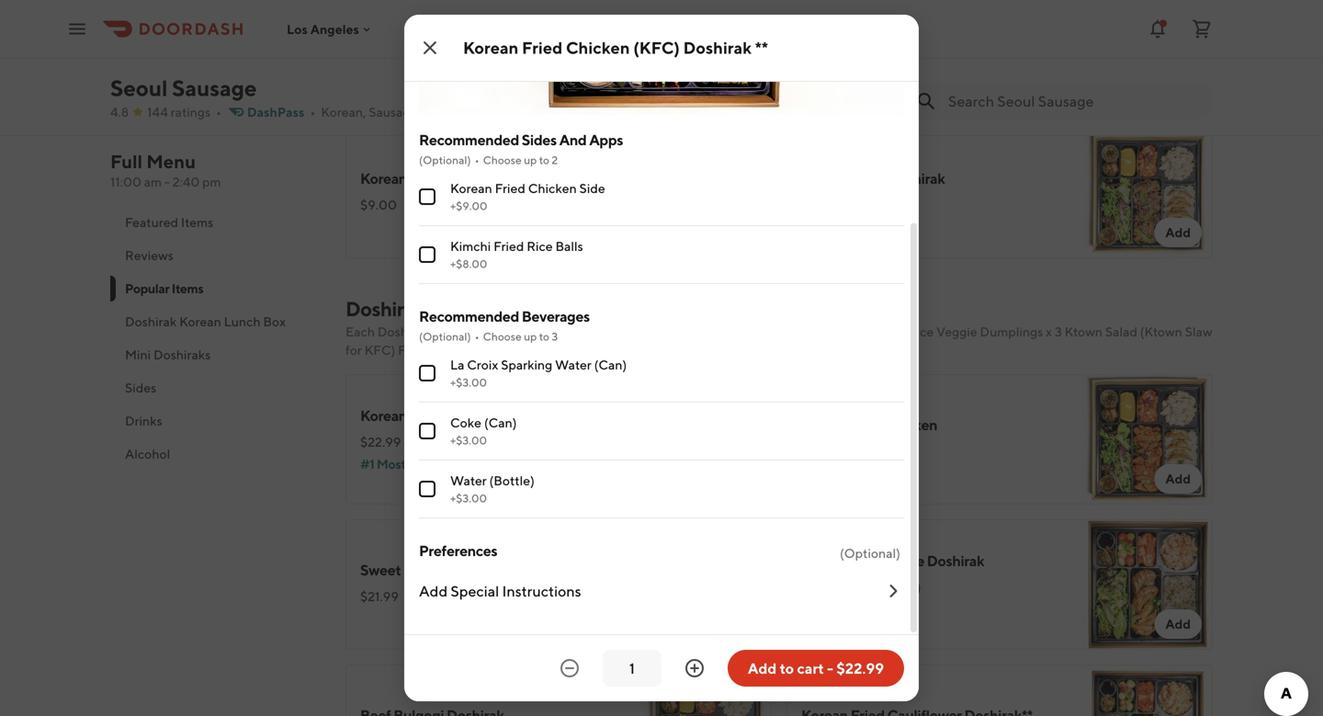 Task type: describe. For each thing, give the bounding box(es) containing it.
(boneless)
[[931, 30, 992, 45]]

kimchi fried rice balls image
[[642, 0, 772, 113]]

rice inside kimchi fried rice balls +$8.00
[[527, 239, 553, 254]]

instructions
[[502, 582, 582, 600]]

(optional) inside recommended sides and apps (optional) • choose up to 2
[[419, 154, 471, 166]]

korean inside korean fried chicken side +$9.00
[[450, 181, 493, 196]]

pork
[[838, 552, 868, 570]]

doshirak inside dialog
[[684, 38, 752, 57]]

rice inside doshirak "korean lunch box" each doshirak served w/ selected protein plus: seasoned rice mac salad kimchi jalapeno soy sauce veggie dumplings x 3 ktown salad (ktown slaw for kfc) frozen grapes
[[688, 324, 714, 339]]

to inside button
[[780, 660, 795, 677]]

3 inside doshirak "korean lunch box" each doshirak served w/ selected protein plus: seasoned rice mac salad kimchi jalapeno soy sauce veggie dumplings x 3 ktown salad (ktown slaw for kfc) frozen grapes
[[1055, 324, 1063, 339]]

2:40
[[173, 174, 200, 189]]

0 horizontal spatial beef bulgogi doshirak image
[[642, 665, 772, 716]]

featured
[[125, 215, 178, 230]]

most
[[377, 456, 406, 472]]

ktown
[[1065, 324, 1103, 339]]

144
[[147, 104, 168, 120]]

korean,
[[321, 104, 366, 120]]

- inside 'full menu 11:00 am - 2:40 pm'
[[164, 174, 170, 189]]

w/ inside mini korean fried chicken doshirak korean fried chicken (boneless) white pickled radish green onions cabbage slaw w/ creamy house sauce rice
[[802, 67, 817, 82]]

add to cart - $22.99 button
[[728, 650, 905, 687]]

0 horizontal spatial spicy
[[416, 561, 451, 579]]

94% (18)
[[430, 434, 480, 450]]

$22.99 inside button
[[837, 660, 885, 677]]

korean fried chicken (kfc) doshirak ** dialog
[[404, 0, 919, 701]]

alcohol
[[125, 446, 170, 461]]

fried inside korean fried chicken side +$9.00
[[495, 181, 526, 196]]

(can) inside "la croix sparking water (can) +$3.00"
[[594, 357, 627, 372]]

"korean
[[428, 297, 500, 321]]

featured items button
[[110, 206, 324, 239]]

+$3.00 for water
[[450, 492, 487, 505]]

ratings
[[171, 104, 211, 120]]

add special instructions
[[419, 582, 582, 600]]

recommended for recommended sides and apps
[[419, 131, 519, 148]]

los
[[287, 21, 308, 37]]

korean right close korean fried chicken (kfc) doshirak ** image
[[463, 38, 519, 57]]

seoul
[[110, 75, 168, 101]]

mini doshiraks
[[125, 347, 211, 362]]

balls for kimchi fried rice balls
[[477, 24, 507, 42]]

la
[[450, 357, 465, 372]]

sausage up the ratings on the top left of page
[[172, 75, 257, 101]]

open menu image
[[66, 18, 88, 40]]

kalbi pork sausage doshirak image
[[1083, 519, 1213, 650]]

add button for kimchi fried rice balls
[[714, 73, 761, 102]]

100%
[[869, 580, 903, 595]]

pickled
[[802, 48, 845, 63]]

sweet
[[360, 561, 401, 579]]

sides inside button
[[125, 380, 156, 395]]

dashpass
[[247, 104, 305, 120]]

add button for kalbi pork sausage doshirak
[[1155, 610, 1202, 639]]

recommended for recommended beverages
[[419, 308, 519, 325]]

cart
[[798, 660, 825, 677]]

add inside button
[[419, 582, 448, 600]]

add for mini korean fried chicken doshirak
[[1166, 80, 1191, 95]]

los angeles
[[287, 21, 359, 37]]

+$8.00
[[450, 257, 488, 270]]

• left korean,
[[310, 104, 316, 120]]

0 vertical spatial spicy
[[846, 416, 881, 433]]

144 ratings •
[[147, 104, 222, 120]]

recommended sides and apps group
[[419, 130, 905, 284]]

up inside recommended beverages (optional) • choose up to 3
[[524, 330, 537, 343]]

add button for beef bulgogi doshirak
[[1155, 218, 1202, 247]]

(optional) inside recommended beverages (optional) • choose up to 3
[[419, 330, 471, 343]]

0 vertical spatial beef bulgogi doshirak image
[[1083, 128, 1213, 258]]

recommended beverages group
[[419, 306, 905, 518]]

preferences
[[419, 542, 498, 559]]

+$3.00 inside "la croix sparking water (can) +$3.00"
[[450, 376, 487, 389]]

and
[[560, 131, 587, 148]]

0 horizontal spatial **
[[605, 407, 616, 424]]

lunch for "korean
[[504, 297, 560, 321]]

(kfc) inside dialog
[[634, 38, 680, 57]]

kbbq
[[802, 416, 844, 433]]

#1 most liked
[[360, 456, 440, 472]]

house
[[868, 67, 906, 82]]

creamy
[[820, 67, 866, 82]]

(6)
[[905, 580, 922, 595]]

frozen
[[398, 342, 439, 358]]

seoul sausage
[[110, 75, 257, 101]]

add for kalbi pork sausage doshirak
[[1166, 616, 1191, 632]]

kimchi for kimchi fried rice balls +$8.00
[[450, 239, 491, 254]]

doshiraks
[[153, 347, 211, 362]]

reviews
[[125, 248, 174, 263]]

sausage up 100% (6)
[[870, 552, 925, 570]]

Item Search search field
[[949, 91, 1199, 111]]

onions
[[930, 48, 972, 63]]

special
[[451, 582, 499, 600]]

angeles
[[311, 21, 359, 37]]

mini korean fried chicken doshirak image
[[1083, 0, 1213, 113]]

94%
[[430, 434, 456, 450]]

choose inside recommended sides and apps (optional) • choose up to 2
[[483, 154, 522, 166]]

croix
[[467, 357, 499, 372]]

(ktown
[[1141, 324, 1183, 339]]

$22.99 •
[[360, 434, 410, 450]]

x
[[1046, 324, 1053, 339]]

beverages
[[522, 308, 590, 325]]

fried inside kimchi fried rice balls +$8.00
[[494, 239, 524, 254]]

white
[[995, 30, 1031, 45]]

jalapeno
[[822, 324, 876, 339]]

up inside recommended sides and apps (optional) • choose up to 2
[[524, 154, 537, 166]]

dumplings
[[980, 324, 1044, 339]]

selected
[[492, 324, 542, 339]]

$14.99
[[802, 70, 841, 85]]

beef bulgogi doshirak
[[802, 170, 945, 187]]

sides inside recommended sides and apps (optional) • choose up to 2
[[522, 131, 557, 148]]

- inside add to cart - $22.99 button
[[828, 660, 834, 677]]

side for korean fried chicken side
[[503, 170, 532, 187]]

$21.99
[[360, 589, 399, 604]]

kimchi inside doshirak "korean lunch box" each doshirak served w/ selected protein plus: seasoned rice mac salad kimchi jalapeno soy sauce veggie dumplings x 3 ktown salad (ktown slaw for kfc) frozen grapes
[[779, 324, 820, 339]]

los angeles button
[[287, 21, 374, 37]]

2 salad from the left
[[1106, 324, 1138, 339]]

korean fried chicken side
[[360, 170, 532, 187]]

mini doshiraks button
[[110, 338, 324, 371]]

korean fried chicken side +$9.00
[[450, 181, 606, 212]]

4.8
[[110, 104, 129, 120]]

11:00
[[110, 174, 141, 189]]

items for popular items
[[172, 281, 203, 296]]

drinks
[[125, 413, 162, 428]]

1 vertical spatial korean fried chicken (kfc) doshirak **
[[360, 407, 616, 424]]

doshirak "korean lunch box" each doshirak served w/ selected protein plus: seasoned rice mac salad kimchi jalapeno soy sauce veggie dumplings x 3 ktown salad (ktown slaw for kfc) frozen grapes
[[346, 297, 1213, 358]]

2 vertical spatial (optional)
[[840, 546, 901, 561]]

sauce
[[900, 324, 934, 339]]

• inside recommended beverages (optional) • choose up to 3
[[475, 330, 480, 343]]

kimchi for kimchi fried rice balls
[[360, 24, 406, 42]]



Task type: locate. For each thing, give the bounding box(es) containing it.
kbbq spicy chicken image
[[1083, 374, 1213, 505]]

1 vertical spatial +$3.00
[[450, 434, 487, 447]]

doshirak
[[976, 6, 1033, 23], [684, 38, 752, 57], [888, 170, 945, 187], [346, 297, 425, 321], [125, 314, 177, 329], [378, 324, 429, 339], [545, 407, 602, 424], [927, 552, 985, 570], [567, 561, 624, 579]]

korean up +$9.00
[[450, 181, 493, 196]]

slaw inside doshirak "korean lunch box" each doshirak served w/ selected protein plus: seasoned rice mac salad kimchi jalapeno soy sauce veggie dumplings x 3 ktown salad (ktown slaw for kfc) frozen grapes
[[1186, 324, 1213, 339]]

$22.99 right "cart"
[[837, 660, 885, 677]]

popular items
[[125, 281, 203, 296]]

kbbq spicy chicken
[[802, 416, 938, 433]]

rice inside mini korean fried chicken doshirak korean fried chicken (boneless) white pickled radish green onions cabbage slaw w/ creamy house sauce rice
[[947, 67, 973, 82]]

(18)
[[458, 434, 480, 450]]

kalbi pork sausage doshirak
[[802, 552, 985, 570]]

Current quantity is 1 number field
[[614, 658, 651, 678]]

rice left the mac
[[688, 324, 714, 339]]

0 vertical spatial to
[[539, 154, 550, 166]]

0 vertical spatial **
[[755, 38, 769, 57]]

3 down beverages
[[552, 330, 558, 343]]

1 horizontal spatial slaw
[[1186, 324, 1213, 339]]

0 vertical spatial sides
[[522, 131, 557, 148]]

spicy
[[846, 416, 881, 433], [416, 561, 451, 579]]

sides button
[[110, 371, 324, 404]]

$22.99 for $22.99
[[802, 444, 842, 459]]

slaw right (ktown
[[1186, 324, 1213, 339]]

choose inside recommended beverages (optional) • choose up to 3
[[483, 330, 522, 343]]

lunch up selected
[[504, 297, 560, 321]]

0 horizontal spatial (can)
[[484, 415, 517, 430]]

add button for korean fried chicken side
[[714, 218, 761, 247]]

items
[[181, 215, 214, 230], [172, 281, 203, 296]]

alcohol button
[[110, 438, 324, 471]]

decrease quantity by 1 image
[[559, 657, 581, 679]]

0 vertical spatial w/
[[802, 67, 817, 82]]

(can) inside coke (can) +$3.00
[[484, 415, 517, 430]]

doshirak korean lunch box button
[[110, 305, 324, 338]]

(optional) up 100%
[[840, 546, 901, 561]]

(bottle)
[[490, 473, 535, 488]]

1 vertical spatial w/
[[474, 324, 489, 339]]

1 up from the top
[[524, 154, 537, 166]]

lunch left box
[[224, 314, 261, 329]]

mi
[[460, 104, 475, 120]]

recommended
[[419, 131, 519, 148], [419, 308, 519, 325]]

1 vertical spatial -
[[828, 660, 834, 677]]

korean up pickled
[[802, 30, 844, 45]]

recommended inside recommended beverages (optional) • choose up to 3
[[419, 308, 519, 325]]

- right am
[[164, 174, 170, 189]]

2 vertical spatial to
[[780, 660, 795, 677]]

0 horizontal spatial w/
[[474, 324, 489, 339]]

-
[[164, 174, 170, 189], [828, 660, 834, 677]]

rice
[[445, 24, 474, 42], [947, 67, 973, 82], [527, 239, 553, 254], [688, 324, 714, 339]]

0 vertical spatial -
[[164, 174, 170, 189]]

spicy right kbbq
[[846, 416, 881, 433]]

0 horizontal spatial side
[[503, 170, 532, 187]]

choose
[[483, 154, 522, 166], [483, 330, 522, 343]]

korean fried cauliflower doshirak** image
[[1083, 665, 1213, 716]]

$22.99
[[360, 434, 401, 450], [802, 444, 842, 459], [837, 660, 885, 677]]

0 vertical spatial balls
[[477, 24, 507, 42]]

1 vertical spatial (kfc)
[[503, 407, 542, 424]]

1 vertical spatial (optional)
[[419, 330, 471, 343]]

add for beef bulgogi doshirak
[[1166, 225, 1191, 240]]

+$3.00 up the preferences
[[450, 492, 487, 505]]

korean fried chicken (kfc) doshirak ** inside dialog
[[463, 38, 769, 57]]

kalbi
[[802, 552, 835, 570]]

rice down korean fried chicken side +$9.00
[[527, 239, 553, 254]]

spicy right &
[[416, 561, 451, 579]]

mac
[[716, 324, 742, 339]]

1 horizontal spatial lunch
[[504, 297, 560, 321]]

each
[[346, 324, 375, 339]]

sauce
[[908, 67, 944, 82]]

soy
[[878, 324, 898, 339]]

cabbage
[[975, 48, 1029, 63]]

** down "la croix sparking water (can) +$3.00"
[[605, 407, 616, 424]]

0 horizontal spatial kimchi
[[360, 24, 406, 42]]

• inside recommended sides and apps (optional) • choose up to 2
[[475, 154, 480, 166]]

0 horizontal spatial salad
[[744, 324, 777, 339]]

apps
[[589, 131, 623, 148]]

water inside "la croix sparking water (can) +$3.00"
[[555, 357, 592, 372]]

(optional) up la
[[419, 330, 471, 343]]

add button for mini korean fried chicken doshirak
[[1155, 73, 1202, 102]]

mini
[[802, 6, 830, 23], [125, 347, 151, 362]]

1 vertical spatial to
[[539, 330, 550, 343]]

items up 'reviews' button
[[181, 215, 214, 230]]

recommended down mi
[[419, 131, 519, 148]]

mini up pickled
[[802, 6, 830, 23]]

$8.00
[[360, 52, 397, 67]]

balls inside kimchi fried rice balls +$8.00
[[556, 239, 584, 254]]

• left 0.9 at left top
[[425, 104, 430, 120]]

water down (18)
[[450, 473, 487, 488]]

None checkbox
[[419, 246, 436, 263], [419, 365, 436, 382], [419, 481, 436, 497], [419, 246, 436, 263], [419, 365, 436, 382], [419, 481, 436, 497]]

$22.99 up most
[[360, 434, 401, 450]]

1 horizontal spatial (kfc)
[[634, 38, 680, 57]]

1 horizontal spatial 3
[[1055, 324, 1063, 339]]

$22.99 for $22.99 •
[[360, 434, 401, 450]]

0.9
[[438, 104, 458, 120]]

1 vertical spatial spicy
[[416, 561, 451, 579]]

korean, sausage • 0.9 mi
[[321, 104, 475, 120]]

1 vertical spatial mini
[[125, 347, 151, 362]]

coke (can) +$3.00
[[450, 415, 517, 447]]

to inside recommended beverages (optional) • choose up to 3
[[539, 330, 550, 343]]

korean fried chicken side image
[[642, 128, 772, 258]]

balls right close korean fried chicken (kfc) doshirak ** image
[[477, 24, 507, 42]]

+$3.00 for coke
[[450, 434, 487, 447]]

rice right close korean fried chicken (kfc) doshirak ** image
[[445, 24, 474, 42]]

add button
[[714, 73, 761, 102], [1155, 73, 1202, 102], [714, 218, 761, 247], [1155, 218, 1202, 247], [1155, 464, 1202, 494], [1155, 610, 1202, 639]]

0 horizontal spatial water
[[450, 473, 487, 488]]

&
[[404, 561, 413, 579]]

1 choose from the top
[[483, 154, 522, 166]]

add inside button
[[748, 660, 777, 677]]

side down recommended sides and apps (optional) • choose up to 2
[[503, 170, 532, 187]]

1 horizontal spatial spicy
[[846, 416, 881, 433]]

mini korean fried chicken doshirak korean fried chicken (boneless) white pickled radish green onions cabbage slaw w/ creamy house sauce rice
[[802, 6, 1059, 82]]

doshirak inside mini korean fried chicken doshirak korean fried chicken (boneless) white pickled radish green onions cabbage slaw w/ creamy house sauce rice
[[976, 6, 1033, 23]]

sides up drinks
[[125, 380, 156, 395]]

w/
[[802, 67, 817, 82], [474, 324, 489, 339]]

chicken inside korean fried chicken side +$9.00
[[528, 181, 577, 196]]

notification bell image
[[1147, 18, 1169, 40]]

0 vertical spatial (can)
[[594, 357, 627, 372]]

lunch inside button
[[224, 314, 261, 329]]

items inside button
[[181, 215, 214, 230]]

0 vertical spatial mini
[[802, 6, 830, 23]]

0 horizontal spatial balls
[[477, 24, 507, 42]]

salad right the mac
[[744, 324, 777, 339]]

water (bottle) +$3.00
[[450, 473, 535, 505]]

water down protein
[[555, 357, 592, 372]]

1 vertical spatial kimchi
[[450, 239, 491, 254]]

0 vertical spatial +$3.00
[[450, 376, 487, 389]]

choose up korean fried chicken side +$9.00
[[483, 154, 522, 166]]

1 vertical spatial items
[[172, 281, 203, 296]]

w/ down pickled
[[802, 67, 817, 82]]

1 horizontal spatial salad
[[1106, 324, 1138, 339]]

**
[[755, 38, 769, 57], [605, 407, 616, 424]]

increase quantity by 1 image
[[684, 657, 706, 679]]

1 vertical spatial (can)
[[484, 415, 517, 430]]

dashpass •
[[247, 104, 316, 120]]

#1
[[360, 456, 375, 472]]

1 vertical spatial **
[[605, 407, 616, 424]]

1 horizontal spatial -
[[828, 660, 834, 677]]

add
[[725, 80, 750, 95], [1166, 80, 1191, 95], [725, 225, 750, 240], [1166, 225, 1191, 240], [1166, 471, 1191, 486], [419, 582, 448, 600], [1166, 616, 1191, 632], [748, 660, 777, 677]]

1 horizontal spatial beef bulgogi doshirak image
[[1083, 128, 1213, 258]]

$22.99 down kbbq
[[802, 444, 842, 459]]

salad right ktown
[[1106, 324, 1138, 339]]

0 vertical spatial slaw
[[1031, 48, 1059, 63]]

korean up $9.00
[[360, 170, 407, 187]]

side down apps
[[580, 181, 606, 196]]

1 vertical spatial up
[[524, 330, 537, 343]]

for
[[346, 342, 362, 358]]

+$3.00 down the coke
[[450, 434, 487, 447]]

0 vertical spatial water
[[555, 357, 592, 372]]

kimchi up $8.00
[[360, 24, 406, 42]]

- right "cart"
[[828, 660, 834, 677]]

popular
[[125, 281, 169, 296]]

0 vertical spatial korean fried chicken (kfc) doshirak **
[[463, 38, 769, 57]]

1 vertical spatial balls
[[556, 239, 584, 254]]

balls for kimchi fried rice balls +$8.00
[[556, 239, 584, 254]]

recommended inside recommended sides and apps (optional) • choose up to 2
[[419, 131, 519, 148]]

2 recommended from the top
[[419, 308, 519, 325]]

• right served
[[475, 330, 480, 343]]

1 horizontal spatial water
[[555, 357, 592, 372]]

2
[[552, 154, 558, 166]]

korean inside button
[[179, 314, 221, 329]]

balls up box"
[[556, 239, 584, 254]]

am
[[144, 174, 162, 189]]

to inside recommended sides and apps (optional) • choose up to 2
[[539, 154, 550, 166]]

** left pickled
[[755, 38, 769, 57]]

+$3.00 inside water (bottle) +$3.00
[[450, 492, 487, 505]]

(kfc)
[[634, 38, 680, 57], [503, 407, 542, 424]]

salad
[[744, 324, 777, 339], [1106, 324, 1138, 339]]

side inside korean fried chicken side +$9.00
[[580, 181, 606, 196]]

served
[[432, 324, 471, 339]]

mini for doshiraks
[[125, 347, 151, 362]]

slaw
[[1031, 48, 1059, 63], [1186, 324, 1213, 339]]

veggie
[[937, 324, 978, 339]]

2 choose from the top
[[483, 330, 522, 343]]

sides up 2
[[522, 131, 557, 148]]

mini inside mini korean fried chicken doshirak korean fried chicken (boneless) white pickled radish green onions cabbage slaw w/ creamy house sauce rice
[[802, 6, 830, 23]]

beef
[[802, 170, 832, 187]]

0 horizontal spatial lunch
[[224, 314, 261, 329]]

(can) right the coke
[[484, 415, 517, 430]]

0 horizontal spatial 3
[[552, 330, 558, 343]]

korean up $22.99 •
[[360, 407, 407, 424]]

0 horizontal spatial slaw
[[1031, 48, 1059, 63]]

box
[[263, 314, 286, 329]]

0 items, open order cart image
[[1191, 18, 1213, 40]]

recommended up 'grapes'
[[419, 308, 519, 325]]

korean fried chicken (kfc) doshirak **
[[463, 38, 769, 57], [360, 407, 616, 424]]

0 vertical spatial up
[[524, 154, 537, 166]]

1 horizontal spatial **
[[755, 38, 769, 57]]

1 vertical spatial beef bulgogi doshirak image
[[642, 665, 772, 716]]

box"
[[563, 297, 606, 321]]

add for kimchi fried rice balls
[[725, 80, 750, 95]]

kimchi left jalapeno
[[779, 324, 820, 339]]

items up doshirak korean lunch box
[[172, 281, 203, 296]]

1 vertical spatial slaw
[[1186, 324, 1213, 339]]

pm
[[202, 174, 221, 189]]

kfc)
[[365, 342, 396, 358]]

kimchi up +$8.00
[[450, 239, 491, 254]]

2 vertical spatial +$3.00
[[450, 492, 487, 505]]

mini for korean
[[802, 6, 830, 23]]

kimchi inside kimchi fried rice balls +$8.00
[[450, 239, 491, 254]]

coke
[[450, 415, 482, 430]]

to left "cart"
[[780, 660, 795, 677]]

slaw inside mini korean fried chicken doshirak korean fried chicken (boneless) white pickled radish green onions cabbage slaw w/ creamy house sauce rice
[[1031, 48, 1059, 63]]

to left 2
[[539, 154, 550, 166]]

doshirak inside button
[[125, 314, 177, 329]]

2 vertical spatial kimchi
[[779, 324, 820, 339]]

korean fried chicken (kfc) doshirak ** image
[[642, 374, 772, 505]]

1 horizontal spatial side
[[580, 181, 606, 196]]

0 horizontal spatial mini
[[125, 347, 151, 362]]

drinks button
[[110, 404, 324, 438]]

1 +$3.00 from the top
[[450, 376, 487, 389]]

add to cart - $22.99
[[748, 660, 885, 677]]

radish
[[848, 48, 888, 63]]

1 recommended from the top
[[419, 131, 519, 148]]

sweet & spicy chicken sausage doshirak image
[[642, 519, 772, 650]]

0 horizontal spatial -
[[164, 174, 170, 189]]

0 vertical spatial choose
[[483, 154, 522, 166]]

slaw down white
[[1031, 48, 1059, 63]]

korean up radish
[[833, 6, 880, 23]]

close korean fried chicken (kfc) doshirak ** image
[[419, 37, 441, 59]]

la croix sparking water (can) +$3.00
[[450, 357, 627, 389]]

+$9.00
[[450, 199, 488, 212]]

• up '#1 most liked' at the bottom left of page
[[405, 434, 410, 450]]

• right the ratings on the top left of page
[[216, 104, 222, 120]]

1 salad from the left
[[744, 324, 777, 339]]

full menu 11:00 am - 2:40 pm
[[110, 151, 221, 189]]

0 vertical spatial (optional)
[[419, 154, 471, 166]]

beef bulgogi doshirak image
[[1083, 128, 1213, 258], [642, 665, 772, 716]]

w/ up 'grapes'
[[474, 324, 489, 339]]

add for korean fried chicken side
[[725, 225, 750, 240]]

1 horizontal spatial balls
[[556, 239, 584, 254]]

up up sparking
[[524, 330, 537, 343]]

0 vertical spatial recommended
[[419, 131, 519, 148]]

mini inside button
[[125, 347, 151, 362]]

3 +$3.00 from the top
[[450, 492, 487, 505]]

side for korean fried chicken side +$9.00
[[580, 181, 606, 196]]

green
[[891, 48, 927, 63]]

0 horizontal spatial (kfc)
[[503, 407, 542, 424]]

3 inside recommended beverages (optional) • choose up to 3
[[552, 330, 558, 343]]

• up korean fried chicken side
[[475, 154, 480, 166]]

1 horizontal spatial sides
[[522, 131, 557, 148]]

1 horizontal spatial w/
[[802, 67, 817, 82]]

up left 2
[[524, 154, 537, 166]]

(optional) up korean fried chicken side
[[419, 154, 471, 166]]

items for featured items
[[181, 215, 214, 230]]

liked
[[408, 456, 440, 472]]

0 vertical spatial (kfc)
[[634, 38, 680, 57]]

doshirak korean lunch box
[[125, 314, 286, 329]]

$9.00
[[360, 197, 397, 212]]

1 horizontal spatial mini
[[802, 6, 830, 23]]

sausage right korean,
[[369, 104, 418, 120]]

1 vertical spatial water
[[450, 473, 487, 488]]

to down beverages
[[539, 330, 550, 343]]

reviews button
[[110, 239, 324, 272]]

0 vertical spatial kimchi
[[360, 24, 406, 42]]

0 vertical spatial items
[[181, 215, 214, 230]]

sparking
[[501, 357, 553, 372]]

water inside water (bottle) +$3.00
[[450, 473, 487, 488]]

0 horizontal spatial sides
[[125, 380, 156, 395]]

3 right x
[[1055, 324, 1063, 339]]

(can) down plus: on the left of the page
[[594, 357, 627, 372]]

+$3.00 inside coke (can) +$3.00
[[450, 434, 487, 447]]

•
[[216, 104, 222, 120], [310, 104, 316, 120], [425, 104, 430, 120], [475, 154, 480, 166], [475, 330, 480, 343], [405, 434, 410, 450]]

1 vertical spatial choose
[[483, 330, 522, 343]]

+$3.00 down la
[[450, 376, 487, 389]]

2 horizontal spatial kimchi
[[779, 324, 820, 339]]

1 vertical spatial sides
[[125, 380, 156, 395]]

side
[[503, 170, 532, 187], [580, 181, 606, 196]]

add button for kbbq spicy chicken
[[1155, 464, 1202, 494]]

sausage up instructions
[[510, 561, 564, 579]]

lunch inside doshirak "korean lunch box" each doshirak served w/ selected protein plus: seasoned rice mac salad kimchi jalapeno soy sauce veggie dumplings x 3 ktown salad (ktown slaw for kfc) frozen grapes
[[504, 297, 560, 321]]

1 horizontal spatial (can)
[[594, 357, 627, 372]]

add for kbbq spicy chicken
[[1166, 471, 1191, 486]]

rice down onions at the top right of page
[[947, 67, 973, 82]]

None checkbox
[[419, 188, 436, 205], [419, 423, 436, 439], [419, 188, 436, 205], [419, 423, 436, 439]]

** inside korean fried chicken (kfc) doshirak ** dialog
[[755, 38, 769, 57]]

2 +$3.00 from the top
[[450, 434, 487, 447]]

(can)
[[594, 357, 627, 372], [484, 415, 517, 430]]

2 up from the top
[[524, 330, 537, 343]]

mini left doshiraks
[[125, 347, 151, 362]]

w/ inside doshirak "korean lunch box" each doshirak served w/ selected protein plus: seasoned rice mac salad kimchi jalapeno soy sauce veggie dumplings x 3 ktown salad (ktown slaw for kfc) frozen grapes
[[474, 324, 489, 339]]

lunch for korean
[[224, 314, 261, 329]]

3
[[1055, 324, 1063, 339], [552, 330, 558, 343]]

choose up croix
[[483, 330, 522, 343]]

korean
[[833, 6, 880, 23], [802, 30, 844, 45], [463, 38, 519, 57], [360, 170, 407, 187], [450, 181, 493, 196], [179, 314, 221, 329], [360, 407, 407, 424]]

kimchi fried rice balls +$8.00
[[450, 239, 584, 270]]

1 horizontal spatial kimchi
[[450, 239, 491, 254]]

featured items
[[125, 215, 214, 230]]

korean up mini doshiraks button
[[179, 314, 221, 329]]

1 vertical spatial recommended
[[419, 308, 519, 325]]



Task type: vqa. For each thing, say whether or not it's contained in the screenshot.
selected
yes



